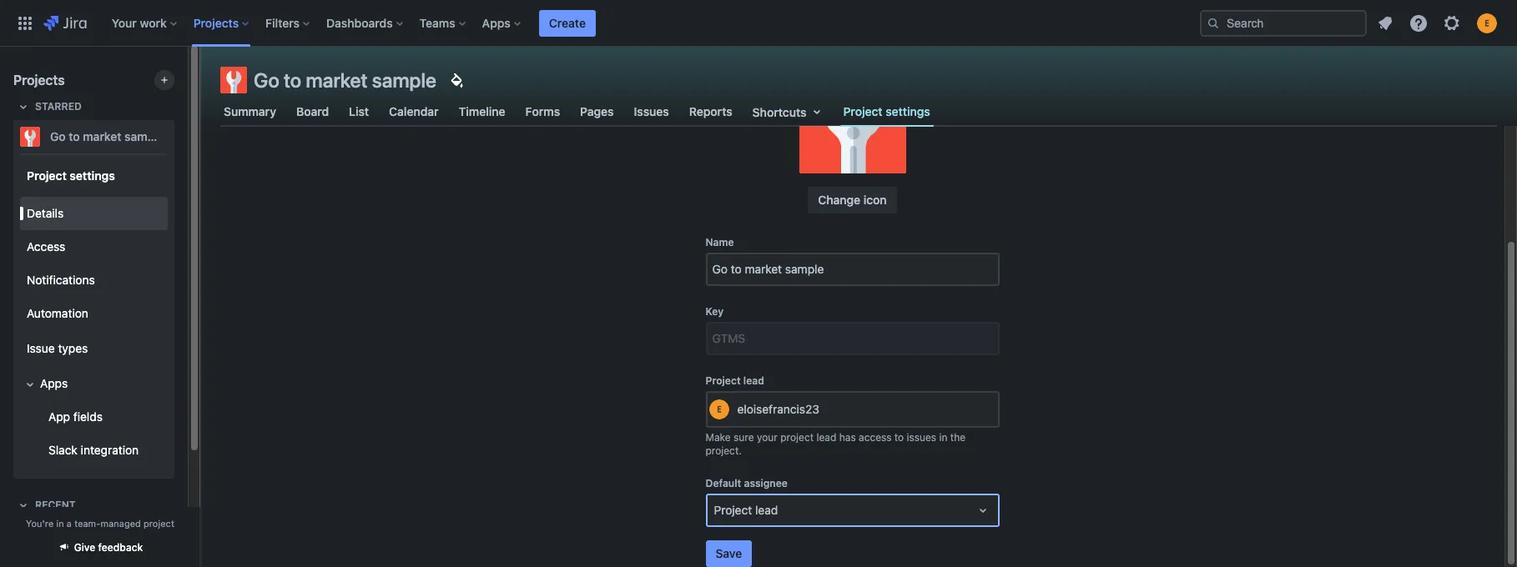 Task type: locate. For each thing, give the bounding box(es) containing it.
1 vertical spatial to
[[69, 129, 80, 144]]

1 vertical spatial sample
[[125, 129, 164, 144]]

in left the
[[940, 432, 948, 444]]

key
[[706, 306, 724, 318]]

sample left remove from starred 'image'
[[125, 129, 164, 144]]

projects up collapse starred projects image
[[13, 73, 65, 88]]

details link
[[20, 197, 168, 230]]

your
[[757, 432, 778, 444]]

1 vertical spatial project
[[144, 519, 174, 529]]

to left issues
[[895, 432, 904, 444]]

starred
[[35, 100, 82, 113]]

go
[[254, 68, 280, 92], [50, 129, 66, 144]]

apps button
[[477, 10, 528, 36]]

save
[[716, 547, 743, 561]]

remove from starred image
[[169, 127, 190, 147]]

icon
[[864, 193, 887, 207]]

go to market sample down starred
[[50, 129, 164, 144]]

to up board
[[284, 68, 302, 92]]

filters button
[[261, 10, 317, 36]]

1 horizontal spatial settings
[[886, 104, 931, 118]]

project right the managed
[[144, 519, 174, 529]]

1 vertical spatial go to market sample
[[50, 129, 164, 144]]

lead left has
[[817, 432, 837, 444]]

jira image
[[43, 13, 87, 33], [43, 13, 87, 33]]

apps
[[482, 15, 511, 30], [40, 376, 68, 390]]

make sure your project lead has access to issues in the project.
[[706, 432, 966, 458]]

go to market sample up list
[[254, 68, 437, 92]]

sure
[[734, 432, 754, 444]]

name
[[706, 236, 734, 249]]

details
[[27, 206, 64, 220]]

collapse starred projects image
[[13, 97, 33, 117]]

Name field
[[708, 255, 998, 285]]

work
[[140, 15, 167, 30]]

2 vertical spatial to
[[895, 432, 904, 444]]

change
[[819, 193, 861, 207]]

go to market sample link
[[13, 120, 168, 154]]

notifications image
[[1376, 13, 1396, 33]]

your work button
[[107, 10, 183, 36]]

default
[[706, 478, 742, 490]]

1 horizontal spatial projects
[[193, 15, 239, 30]]

0 horizontal spatial settings
[[70, 168, 115, 182]]

banner
[[0, 0, 1518, 47]]

a
[[67, 519, 72, 529]]

notifications link
[[20, 264, 168, 297]]

0 vertical spatial sample
[[372, 68, 437, 92]]

apps right teams dropdown button
[[482, 15, 511, 30]]

1 horizontal spatial in
[[940, 432, 948, 444]]

0 horizontal spatial to
[[69, 129, 80, 144]]

sample up calendar
[[372, 68, 437, 92]]

0 horizontal spatial sample
[[125, 129, 164, 144]]

1 vertical spatial apps
[[40, 376, 68, 390]]

group containing details
[[17, 192, 168, 473]]

access link
[[20, 230, 168, 264]]

to inside 'link'
[[69, 129, 80, 144]]

fields
[[73, 410, 103, 424]]

2 group from the top
[[17, 192, 168, 473]]

your profile and settings image
[[1478, 13, 1498, 33]]

sample
[[372, 68, 437, 92], [125, 129, 164, 144]]

1 vertical spatial market
[[83, 129, 121, 144]]

integration
[[81, 443, 139, 457]]

search image
[[1207, 16, 1221, 30]]

0 horizontal spatial go
[[50, 129, 66, 144]]

teams
[[420, 15, 456, 30]]

0 vertical spatial apps
[[482, 15, 511, 30]]

1 vertical spatial project settings
[[27, 168, 115, 182]]

1 vertical spatial projects
[[13, 73, 65, 88]]

create
[[549, 15, 586, 30]]

project
[[781, 432, 814, 444], [144, 519, 174, 529]]

types
[[58, 341, 88, 355]]

apps up app
[[40, 376, 68, 390]]

0 vertical spatial project settings
[[844, 104, 931, 118]]

1 horizontal spatial project
[[781, 432, 814, 444]]

recent
[[35, 499, 76, 512]]

0 horizontal spatial projects
[[13, 73, 65, 88]]

issues
[[907, 432, 937, 444]]

market up list
[[306, 68, 368, 92]]

in
[[940, 432, 948, 444], [56, 519, 64, 529]]

go inside 'link'
[[50, 129, 66, 144]]

collapse recent projects image
[[13, 496, 33, 516]]

to down starred
[[69, 129, 80, 144]]

project settings
[[844, 104, 931, 118], [27, 168, 115, 182]]

project lead
[[706, 375, 765, 387], [714, 503, 778, 518]]

go to market sample inside go to market sample 'link'
[[50, 129, 164, 144]]

Key field
[[708, 324, 998, 354]]

project right your
[[781, 432, 814, 444]]

settings
[[886, 104, 931, 118], [70, 168, 115, 182]]

0 vertical spatial projects
[[193, 15, 239, 30]]

pages
[[580, 104, 614, 119]]

1 vertical spatial in
[[56, 519, 64, 529]]

0 horizontal spatial go to market sample
[[50, 129, 164, 144]]

project lead down default assignee
[[714, 503, 778, 518]]

0 horizontal spatial project settings
[[27, 168, 115, 182]]

tab list containing project settings
[[210, 97, 1508, 127]]

0 vertical spatial project
[[781, 432, 814, 444]]

default assignee
[[706, 478, 788, 490]]

Search field
[[1201, 10, 1368, 36]]

market inside 'link'
[[83, 129, 121, 144]]

give feedback
[[74, 542, 143, 554]]

lead
[[744, 375, 765, 387], [817, 432, 837, 444], [756, 503, 778, 518]]

apps inside apps dropdown button
[[482, 15, 511, 30]]

tab list
[[210, 97, 1508, 127]]

market
[[306, 68, 368, 92], [83, 129, 121, 144]]

lead down assignee
[[756, 503, 778, 518]]

timeline
[[459, 104, 506, 119]]

in left a
[[56, 519, 64, 529]]

slack integration link
[[30, 434, 168, 468]]

to inside make sure your project lead has access to issues in the project.
[[895, 432, 904, 444]]

1 horizontal spatial market
[[306, 68, 368, 92]]

0 horizontal spatial project
[[144, 519, 174, 529]]

your work
[[112, 15, 167, 30]]

1 horizontal spatial apps
[[482, 15, 511, 30]]

to
[[284, 68, 302, 92], [69, 129, 80, 144], [895, 432, 904, 444]]

slack
[[48, 443, 78, 457]]

market left remove from starred 'image'
[[83, 129, 121, 144]]

give
[[74, 542, 95, 554]]

0 vertical spatial go
[[254, 68, 280, 92]]

0 horizontal spatial market
[[83, 129, 121, 144]]

apps button
[[20, 367, 168, 401]]

projects right work
[[193, 15, 239, 30]]

go to market sample
[[254, 68, 437, 92], [50, 129, 164, 144]]

1 horizontal spatial go
[[254, 68, 280, 92]]

app fields
[[48, 410, 103, 424]]

0 vertical spatial lead
[[744, 375, 765, 387]]

go up summary
[[254, 68, 280, 92]]

1 horizontal spatial to
[[284, 68, 302, 92]]

dashboards button
[[322, 10, 410, 36]]

teams button
[[415, 10, 472, 36]]

1 group from the top
[[17, 154, 168, 478]]

primary element
[[10, 0, 1201, 46]]

eloisefrancis23
[[738, 403, 820, 417]]

go down starred
[[50, 129, 66, 144]]

app
[[48, 410, 70, 424]]

project lead up eloisefrancis23 image
[[706, 375, 765, 387]]

filters
[[266, 15, 300, 30]]

lead up eloisefrancis23
[[744, 375, 765, 387]]

1 horizontal spatial go to market sample
[[254, 68, 437, 92]]

access
[[859, 432, 892, 444]]

project
[[844, 104, 883, 118], [27, 168, 67, 182], [706, 375, 741, 387], [714, 503, 753, 518]]

1 horizontal spatial project settings
[[844, 104, 931, 118]]

0 horizontal spatial apps
[[40, 376, 68, 390]]

projects
[[193, 15, 239, 30], [13, 73, 65, 88]]

issue types link
[[20, 331, 168, 367]]

1 vertical spatial go
[[50, 129, 66, 144]]

0 vertical spatial in
[[940, 432, 948, 444]]

notifications
[[27, 273, 95, 287]]

your
[[112, 15, 137, 30]]

group
[[17, 154, 168, 478], [17, 192, 168, 473]]

2 horizontal spatial to
[[895, 432, 904, 444]]

0 vertical spatial to
[[284, 68, 302, 92]]

the
[[951, 432, 966, 444]]

1 vertical spatial lead
[[817, 432, 837, 444]]



Task type: vqa. For each thing, say whether or not it's contained in the screenshot.
Analyze Current Website
no



Task type: describe. For each thing, give the bounding box(es) containing it.
summary
[[224, 104, 276, 119]]

pages link
[[577, 97, 618, 127]]

dashboards
[[327, 15, 393, 30]]

create button
[[539, 10, 596, 36]]

assignee
[[744, 478, 788, 490]]

timeline link
[[456, 97, 509, 127]]

0 vertical spatial go to market sample
[[254, 68, 437, 92]]

expand image
[[20, 375, 40, 395]]

board
[[296, 104, 329, 119]]

project inside make sure your project lead has access to issues in the project.
[[781, 432, 814, 444]]

issue
[[27, 341, 55, 355]]

reports
[[689, 104, 733, 119]]

banner containing your work
[[0, 0, 1518, 47]]

make
[[706, 432, 731, 444]]

1 vertical spatial project lead
[[714, 503, 778, 518]]

forms
[[526, 104, 560, 119]]

board link
[[293, 97, 332, 127]]

0 vertical spatial settings
[[886, 104, 931, 118]]

project avatar image
[[799, 67, 906, 174]]

list
[[349, 104, 369, 119]]

eloisefrancis23 image
[[709, 400, 729, 420]]

forms link
[[522, 97, 564, 127]]

project.
[[706, 445, 742, 458]]

managed
[[101, 519, 141, 529]]

slack integration
[[48, 443, 139, 457]]

in inside make sure your project lead has access to issues in the project.
[[940, 432, 948, 444]]

change icon
[[819, 193, 887, 207]]

automation link
[[20, 297, 168, 331]]

team-
[[74, 519, 101, 529]]

calendar
[[389, 104, 439, 119]]

create project image
[[158, 73, 171, 87]]

save button
[[706, 541, 753, 568]]

give feedback button
[[47, 534, 153, 562]]

calendar link
[[386, 97, 442, 127]]

change icon button
[[808, 187, 897, 214]]

help image
[[1409, 13, 1429, 33]]

feedback
[[98, 542, 143, 554]]

sample inside 'link'
[[125, 129, 164, 144]]

issues
[[634, 104, 669, 119]]

issues link
[[631, 97, 673, 127]]

sidebar navigation image
[[182, 67, 219, 100]]

has
[[840, 432, 856, 444]]

projects inside popup button
[[193, 15, 239, 30]]

you're
[[26, 519, 54, 529]]

0 vertical spatial project lead
[[706, 375, 765, 387]]

automation
[[27, 306, 88, 320]]

app fields link
[[30, 401, 168, 434]]

access
[[27, 239, 65, 253]]

apps inside apps button
[[40, 376, 68, 390]]

0 vertical spatial market
[[306, 68, 368, 92]]

you're in a team-managed project
[[26, 519, 174, 529]]

appswitcher icon image
[[15, 13, 35, 33]]

group containing project settings
[[17, 154, 168, 478]]

2 vertical spatial lead
[[756, 503, 778, 518]]

summary link
[[220, 97, 280, 127]]

settings image
[[1443, 13, 1463, 33]]

0 horizontal spatial in
[[56, 519, 64, 529]]

1 vertical spatial settings
[[70, 168, 115, 182]]

list link
[[346, 97, 373, 127]]

lead inside make sure your project lead has access to issues in the project.
[[817, 432, 837, 444]]

open image
[[973, 501, 993, 521]]

1 horizontal spatial sample
[[372, 68, 437, 92]]

reports link
[[686, 97, 736, 127]]

projects button
[[188, 10, 256, 36]]

issue types
[[27, 341, 88, 355]]



